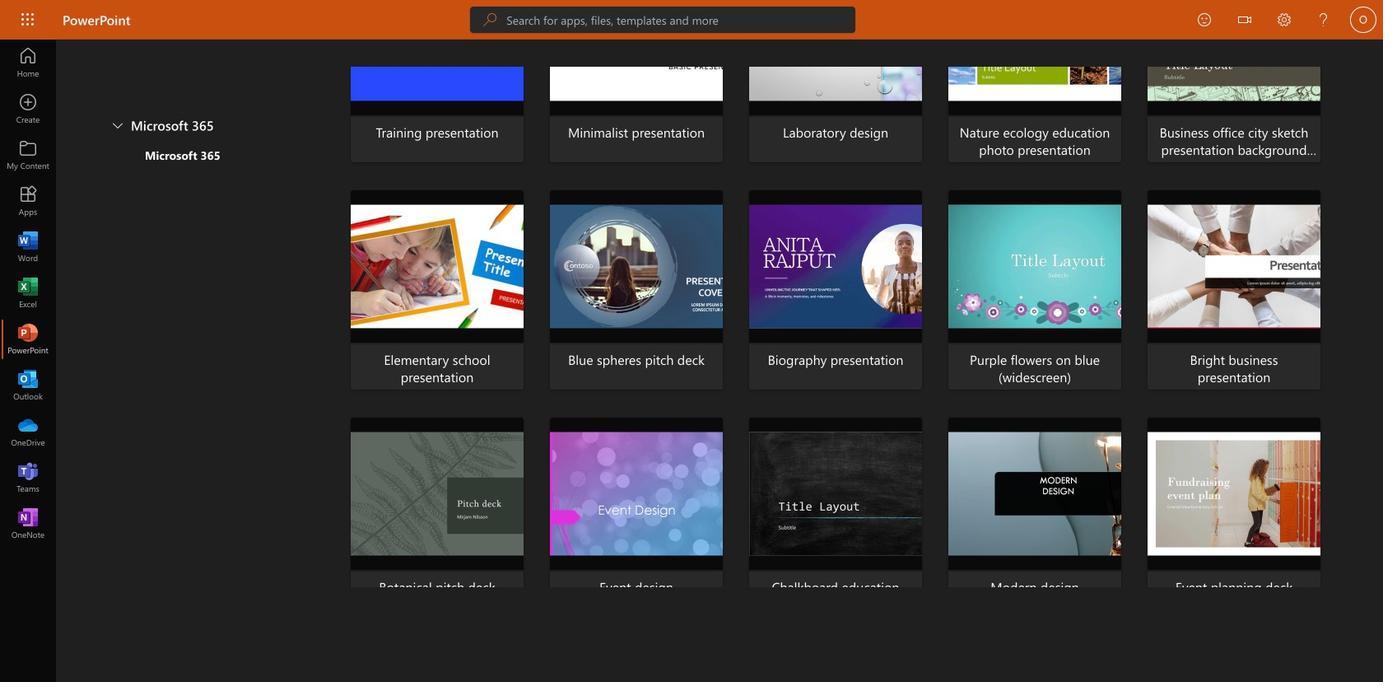 Task type: locate. For each thing, give the bounding box(es) containing it.
outlook image
[[20, 377, 36, 394]]

option
[[119, 147, 306, 170]]

banner
[[0, 0, 1384, 42]]

create image
[[20, 100, 36, 117]]

application
[[0, 0, 1384, 682]]

home image
[[20, 54, 36, 71]]

my content image
[[20, 147, 36, 163]]

main content
[[56, 0, 1384, 617]]

navigation
[[0, 40, 56, 547]]

apps image
[[20, 193, 36, 209]]

None search field
[[471, 7, 856, 33]]



Task type: vqa. For each thing, say whether or not it's contained in the screenshot.
the apps image on the top left of the page
yes



Task type: describe. For each thing, give the bounding box(es) containing it.
onenote image
[[20, 516, 36, 532]]

excel image
[[20, 285, 36, 301]]

word image
[[20, 239, 36, 255]]

onedrive image
[[20, 423, 36, 440]]

Search box. Suggestions appear as you type. search field
[[507, 7, 856, 33]]

powerpoint image
[[20, 331, 36, 348]]

teams image
[[20, 470, 36, 486]]



